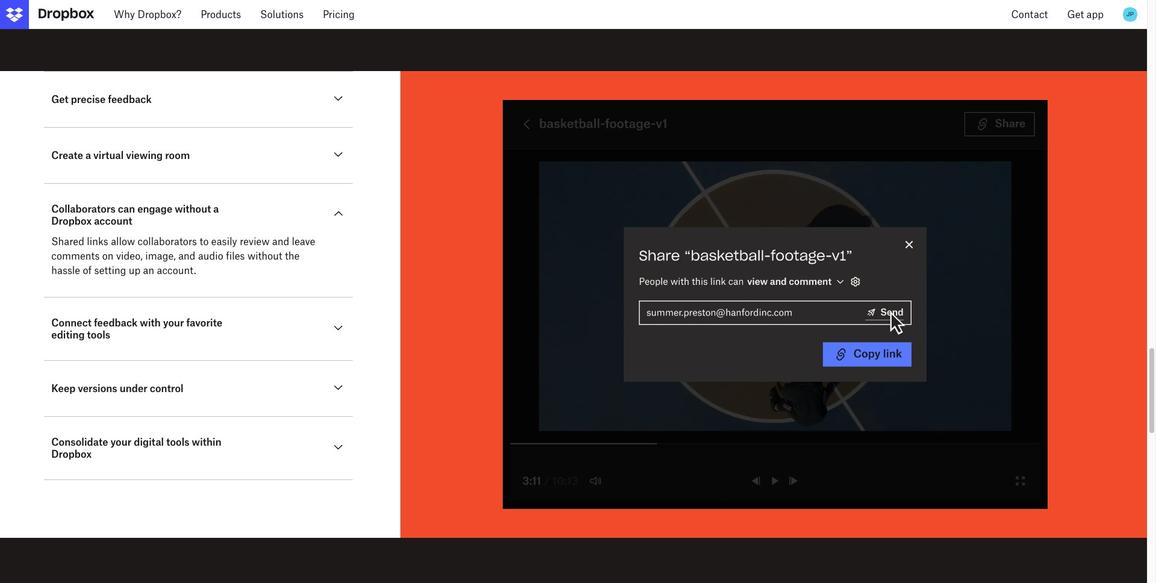 Task type: vqa. For each thing, say whether or not it's contained in the screenshot.
Get
yes



Task type: describe. For each thing, give the bounding box(es) containing it.
app
[[1087, 8, 1104, 20]]

a inside collaborators can engage without a dropbox account
[[213, 203, 219, 215]]

0 horizontal spatial a
[[85, 150, 91, 162]]

precise
[[71, 94, 106, 106]]

image,
[[145, 250, 176, 262]]

dropbox?
[[138, 8, 182, 20]]

pricing link
[[313, 0, 364, 29]]

up
[[129, 265, 140, 277]]

without inside shared links allow collaborators to easily review and leave comments on video, image, and audio files without the hassle of setting up an account.
[[247, 250, 282, 262]]

engage
[[137, 203, 172, 215]]

0 horizontal spatial and
[[178, 250, 195, 262]]

contact button
[[1002, 0, 1058, 29]]

video,
[[116, 250, 143, 262]]

keep versions under control
[[51, 383, 183, 395]]

get for get app
[[1067, 8, 1084, 20]]

solutions button
[[251, 0, 313, 29]]

shared
[[51, 236, 84, 248]]

get app
[[1067, 8, 1104, 20]]

collaborators can engage without a dropbox account
[[51, 203, 219, 227]]

contact
[[1012, 8, 1048, 20]]

setting
[[94, 265, 126, 277]]

account.
[[157, 265, 196, 277]]

links
[[87, 236, 108, 248]]

control
[[150, 383, 183, 395]]

create a virtual viewing room
[[51, 150, 190, 162]]

keep
[[51, 383, 75, 395]]

account
[[94, 215, 132, 227]]

product ui shows how one can share a file link with others image
[[429, 100, 1122, 509]]

dropbox for consolidate
[[51, 448, 92, 460]]

editing
[[51, 329, 85, 341]]

leave
[[292, 236, 315, 248]]

allow
[[111, 236, 135, 248]]

get precise feedback
[[51, 94, 152, 106]]

consolidate
[[51, 436, 108, 448]]

digital
[[134, 436, 164, 448]]

your inside "consolidate your digital tools within dropbox"
[[110, 436, 132, 448]]

feedback inside connect feedback with your favorite editing tools
[[94, 317, 138, 329]]



Task type: locate. For each thing, give the bounding box(es) containing it.
your
[[163, 317, 184, 329], [110, 436, 132, 448]]

tools inside connect feedback with your favorite editing tools
[[87, 329, 110, 341]]

jp
[[1127, 10, 1134, 18]]

1 horizontal spatial get
[[1067, 8, 1084, 20]]

with
[[140, 317, 161, 329]]

and
[[272, 236, 289, 248], [178, 250, 195, 262]]

0 vertical spatial tools
[[87, 329, 110, 341]]

dropbox
[[51, 215, 92, 227], [51, 448, 92, 460]]

products
[[201, 8, 241, 20]]

1 horizontal spatial a
[[213, 203, 219, 215]]

dropbox inside "consolidate your digital tools within dropbox"
[[51, 448, 92, 460]]

tools inside "consolidate your digital tools within dropbox"
[[166, 436, 190, 448]]

1 vertical spatial without
[[247, 250, 282, 262]]

1 horizontal spatial your
[[163, 317, 184, 329]]

your inside connect feedback with your favorite editing tools
[[163, 317, 184, 329]]

1 dropbox from the top
[[51, 215, 92, 227]]

0 vertical spatial feedback
[[108, 94, 152, 106]]

pricing
[[323, 8, 355, 20]]

1 horizontal spatial without
[[247, 250, 282, 262]]

consolidate your digital tools within dropbox
[[51, 436, 222, 460]]

feedback right precise
[[108, 94, 152, 106]]

collaborators
[[51, 203, 116, 215]]

audio
[[198, 250, 223, 262]]

on
[[102, 250, 114, 262]]

feedback left with
[[94, 317, 138, 329]]

why
[[114, 8, 135, 20]]

room
[[165, 150, 190, 162]]

a up easily
[[213, 203, 219, 215]]

your right with
[[163, 317, 184, 329]]

tools left within
[[166, 436, 190, 448]]

1 vertical spatial dropbox
[[51, 448, 92, 460]]

virtual
[[93, 150, 124, 162]]

jp button
[[1121, 5, 1140, 24]]

0 vertical spatial and
[[272, 236, 289, 248]]

review
[[240, 236, 270, 248]]

the
[[285, 250, 300, 262]]

shared links allow collaborators to easily review and leave comments on video, image, and audio files without the hassle of setting up an account.
[[51, 236, 315, 277]]

get app button
[[1058, 0, 1114, 29]]

1 vertical spatial feedback
[[94, 317, 138, 329]]

comments
[[51, 250, 100, 262]]

1 vertical spatial a
[[213, 203, 219, 215]]

0 horizontal spatial tools
[[87, 329, 110, 341]]

of
[[83, 265, 92, 277]]

products button
[[191, 0, 251, 29]]

without up to
[[175, 203, 211, 215]]

1 vertical spatial get
[[51, 94, 69, 106]]

tools
[[87, 329, 110, 341], [166, 436, 190, 448]]

and up account.
[[178, 250, 195, 262]]

can
[[118, 203, 135, 215]]

your left digital at the left bottom of page
[[110, 436, 132, 448]]

0 horizontal spatial get
[[51, 94, 69, 106]]

under
[[120, 383, 147, 395]]

hassle
[[51, 265, 80, 277]]

an
[[143, 265, 154, 277]]

1 horizontal spatial and
[[272, 236, 289, 248]]

0 horizontal spatial your
[[110, 436, 132, 448]]

0 horizontal spatial without
[[175, 203, 211, 215]]

1 vertical spatial your
[[110, 436, 132, 448]]

collaborators
[[138, 236, 197, 248]]

1 horizontal spatial tools
[[166, 436, 190, 448]]

0 vertical spatial without
[[175, 203, 211, 215]]

2 dropbox from the top
[[51, 448, 92, 460]]

0 vertical spatial your
[[163, 317, 184, 329]]

create
[[51, 150, 83, 162]]

dropbox for collaborators
[[51, 215, 92, 227]]

files
[[226, 250, 245, 262]]

without down review
[[247, 250, 282, 262]]

get for get precise feedback
[[51, 94, 69, 106]]

favorite
[[186, 317, 222, 329]]

get left precise
[[51, 94, 69, 106]]

solutions
[[260, 8, 304, 20]]

0 vertical spatial get
[[1067, 8, 1084, 20]]

get left 'app' at the right top
[[1067, 8, 1084, 20]]

0 vertical spatial dropbox
[[51, 215, 92, 227]]

tools right editing
[[87, 329, 110, 341]]

connect feedback with your favorite editing tools
[[51, 317, 222, 341]]

and up the
[[272, 236, 289, 248]]

dropbox inside collaborators can engage without a dropbox account
[[51, 215, 92, 227]]

a left virtual
[[85, 150, 91, 162]]

versions
[[78, 383, 117, 395]]

a
[[85, 150, 91, 162], [213, 203, 219, 215]]

without
[[175, 203, 211, 215], [247, 250, 282, 262]]

1 vertical spatial tools
[[166, 436, 190, 448]]

without inside collaborators can engage without a dropbox account
[[175, 203, 211, 215]]

why dropbox? button
[[104, 0, 191, 29]]

feedback
[[108, 94, 152, 106], [94, 317, 138, 329]]

get
[[1067, 8, 1084, 20], [51, 94, 69, 106]]

to
[[200, 236, 209, 248]]

1 vertical spatial and
[[178, 250, 195, 262]]

get inside dropdown button
[[1067, 8, 1084, 20]]

connect
[[51, 317, 92, 329]]

within
[[192, 436, 222, 448]]

viewing
[[126, 150, 163, 162]]

why dropbox?
[[114, 8, 182, 20]]

0 vertical spatial a
[[85, 150, 91, 162]]

easily
[[211, 236, 237, 248]]



